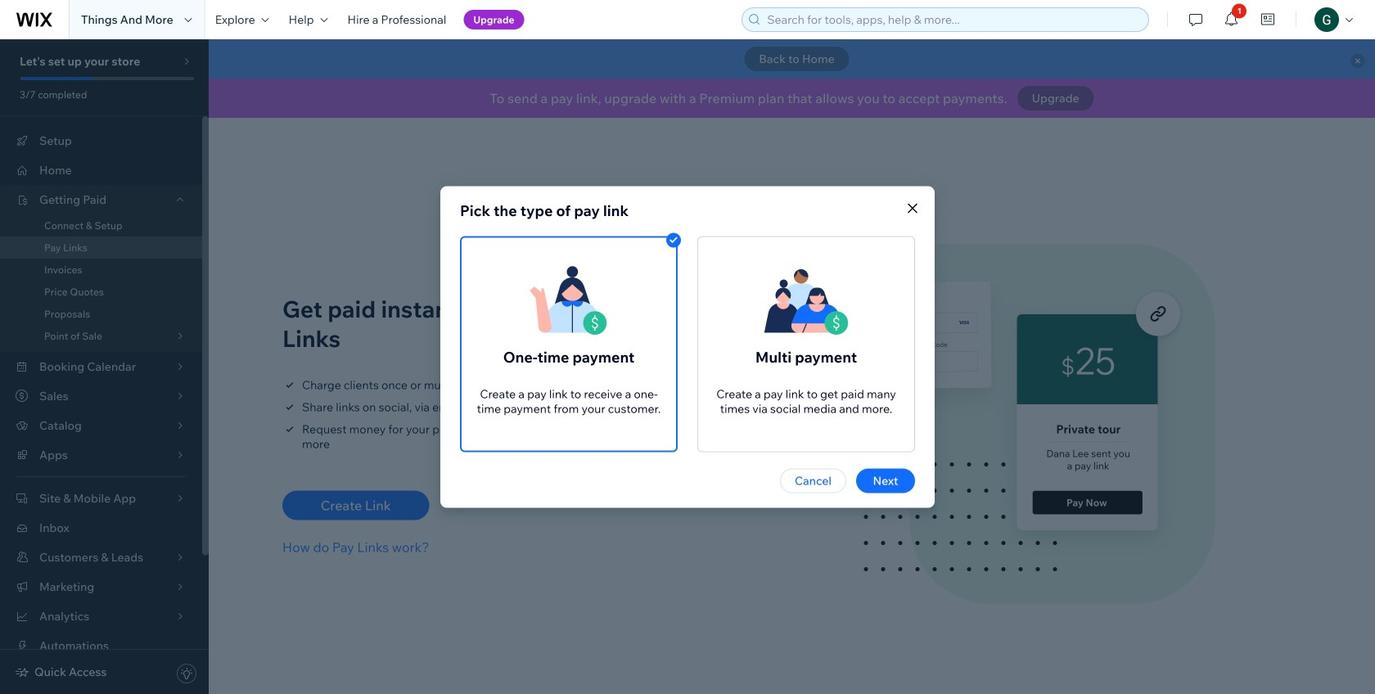 Task type: vqa. For each thing, say whether or not it's contained in the screenshot.
Marketing & SEO
no



Task type: locate. For each thing, give the bounding box(es) containing it.
sidebar element
[[0, 39, 209, 694]]

alert
[[209, 39, 1376, 79]]



Task type: describe. For each thing, give the bounding box(es) containing it.
Search for tools, apps, help & more... field
[[763, 8, 1144, 31]]



